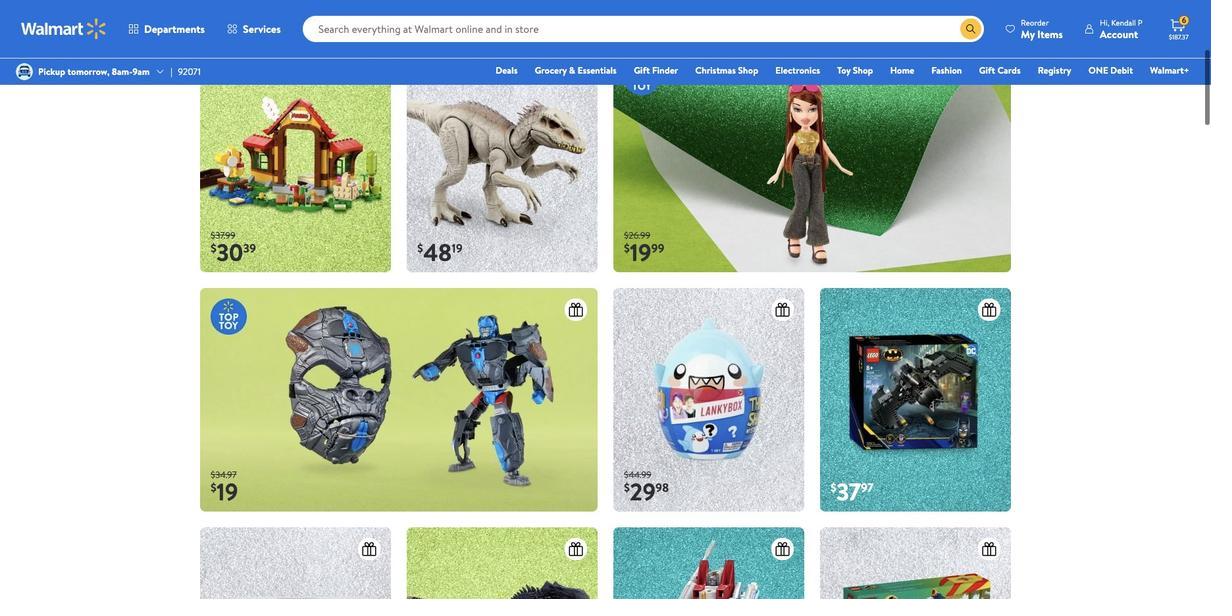 Task type: locate. For each thing, give the bounding box(es) containing it.
2 gift from the left
[[979, 64, 996, 77]]

shop for christmas shop
[[738, 64, 759, 77]]

shop for toy shop
[[853, 64, 873, 77]]

lego super mario picnic at mario's house expansion set 71422, collectible playset with yellow yoshi figure, buildable game toy to expand a starter course, super mario birthday gift for 6-8 year olds image
[[200, 49, 391, 273]]

grocery & essentials link
[[529, 63, 623, 78]]

one
[[1089, 64, 1109, 77]]

bratz original fashion doll dana series 3 with 2 outfits and poster, collectors ages 6 7 8 9 10+ image
[[614, 49, 1011, 273]]

$ 37 97
[[831, 476, 874, 509]]

toy
[[838, 64, 851, 77]]

19 inside $ 48 19
[[452, 240, 463, 257]]

shop
[[738, 64, 759, 77], [853, 64, 873, 77]]

$44.99
[[624, 469, 652, 482]]

92071
[[178, 65, 201, 78]]

19
[[630, 237, 652, 269], [452, 240, 463, 257], [217, 476, 238, 509]]

0 horizontal spatial gift
[[634, 64, 650, 77]]

1 horizontal spatial shop
[[853, 64, 873, 77]]

gift cards link
[[974, 63, 1027, 78]]

$34.97 $ 19
[[211, 469, 238, 509]]

gift left finder
[[634, 64, 650, 77]]

48
[[423, 237, 452, 269]]

toy shop
[[838, 64, 873, 77]]

electronics
[[776, 64, 820, 77]]

19 for $ 48 19
[[452, 240, 463, 257]]

shop right toy
[[853, 64, 873, 77]]

1 horizontal spatial gift
[[979, 64, 996, 77]]

19 for $34.97 $ 19
[[217, 476, 238, 509]]

37
[[837, 476, 861, 509]]

pickup tomorrow, 8am-9am
[[38, 65, 150, 78]]

reorder my items
[[1021, 17, 1063, 41]]

gift left cards
[[979, 64, 996, 77]]

&
[[569, 64, 575, 77]]

$34.97
[[211, 469, 237, 482]]

1 gift from the left
[[634, 64, 650, 77]]

29
[[630, 476, 656, 509]]

2 shop from the left
[[853, 64, 873, 77]]

1 horizontal spatial 19
[[452, 240, 463, 257]]

reorder
[[1021, 17, 1049, 28]]

|
[[171, 65, 173, 78]]

walmart image
[[21, 18, 107, 40]]

grocery & essentials
[[535, 64, 617, 77]]

gift for gift finder
[[634, 64, 650, 77]]

0 horizontal spatial shop
[[738, 64, 759, 77]]

jurassic world camouflage 'n battle indominus rex dinosaur action figure with lights, sound & motion image
[[407, 49, 598, 273]]

cards
[[998, 64, 1021, 77]]

shop right christmas
[[738, 64, 759, 77]]

gift cards
[[979, 64, 1021, 77]]

0 horizontal spatial 19
[[217, 476, 238, 509]]

christmas shop link
[[690, 63, 764, 78]]

98
[[656, 480, 669, 497]]

electronics link
[[770, 63, 826, 78]]

1 shop from the left
[[738, 64, 759, 77]]

 image
[[16, 63, 33, 80]]

gift
[[634, 64, 650, 77], [979, 64, 996, 77]]

30
[[217, 237, 243, 269]]

pickup
[[38, 65, 65, 78]]

1 horizontal spatial 97
[[861, 480, 874, 497]]

19 inside $34.97 $ 19
[[217, 476, 238, 509]]

0 horizontal spatial 97
[[656, 1, 668, 17]]

home link
[[885, 63, 921, 78]]

p
[[1138, 17, 1143, 28]]

registry link
[[1032, 63, 1078, 78]]

items
[[1038, 27, 1063, 41]]

19 inside '$26.99 $ 19 99'
[[630, 237, 652, 269]]

services
[[243, 22, 281, 36]]

01
[[449, 1, 460, 17]]

$26.99
[[624, 229, 651, 242]]

1 vertical spatial 97
[[861, 480, 874, 497]]

walmart+ link
[[1145, 63, 1196, 78]]

hi, kendall p account
[[1100, 17, 1143, 41]]

$
[[417, 1, 423, 17], [624, 1, 630, 17], [831, 1, 837, 17], [211, 240, 217, 257], [417, 240, 423, 257], [624, 240, 630, 257], [211, 480, 217, 497], [624, 480, 630, 497], [831, 480, 837, 497]]

search icon image
[[966, 24, 976, 34]]

97
[[656, 1, 668, 17], [861, 480, 874, 497]]

fashion
[[932, 64, 962, 77]]

2 horizontal spatial 19
[[630, 237, 652, 269]]



Task type: describe. For each thing, give the bounding box(es) containing it.
grocery
[[535, 64, 567, 77]]

kendall
[[1112, 17, 1136, 28]]

19 for $26.99 $ 19 99
[[630, 237, 652, 269]]

94
[[863, 1, 877, 17]]

$ inside '$26.99 $ 19 99'
[[624, 240, 630, 257]]

$37.99 $ 30 39
[[211, 229, 256, 269]]

lego dc batwing: batman vs. the joker 76265 dc super hero playset, features 2 minifigures and a batwing toy based on dc's iconic 1989 batman movie, dc birthday gift for 8 year olds image
[[820, 289, 1011, 512]]

| 92071
[[171, 65, 201, 78]]

gift finder link
[[628, 63, 684, 78]]

departments
[[144, 22, 205, 36]]

finder
[[652, 64, 678, 77]]

6 $187.37
[[1169, 15, 1189, 41]]

one debit link
[[1083, 63, 1139, 78]]

departments button
[[117, 13, 216, 45]]

Search search field
[[303, 16, 984, 42]]

$ inside $44.99 $ 29 98
[[624, 480, 630, 497]]

gift for gift cards
[[979, 64, 996, 77]]

debit
[[1111, 64, 1133, 77]]

$ inside $ 37 97
[[831, 480, 837, 497]]

$ inside $37.99 $ 30 39
[[211, 240, 217, 257]]

one debit
[[1089, 64, 1133, 77]]

$37.99
[[211, 229, 236, 242]]

99
[[652, 240, 665, 257]]

christmas shop
[[695, 64, 759, 77]]

my
[[1021, 27, 1035, 41]]

fashion link
[[926, 63, 968, 78]]

$ inside $34.97 $ 19
[[211, 480, 217, 497]]

$ 48 19
[[417, 237, 463, 269]]

deals
[[496, 64, 518, 77]]

deals link
[[490, 63, 524, 78]]

9am
[[132, 65, 150, 78]]

$ inside $ 48 19
[[417, 240, 423, 257]]

registry
[[1038, 64, 1072, 77]]

6
[[1182, 15, 1187, 26]]

account
[[1100, 27, 1139, 41]]

essentials
[[578, 64, 617, 77]]

$26.99 $ 19 99
[[624, 229, 665, 269]]

toy shop link
[[832, 63, 879, 78]]

tomorrow,
[[68, 65, 110, 78]]

lankybox giant thicc image
[[614, 289, 805, 512]]

services button
[[216, 13, 292, 45]]

christmas
[[695, 64, 736, 77]]

0 vertical spatial 97
[[656, 1, 668, 17]]

Walmart Site-Wide search field
[[303, 16, 984, 42]]

$187.37
[[1169, 32, 1189, 41]]

8am-
[[112, 65, 132, 78]]

97 inside $ 37 97
[[861, 480, 874, 497]]

home
[[890, 64, 915, 77]]

walmart+
[[1150, 64, 1190, 77]]

39
[[243, 240, 256, 257]]

gift finder
[[634, 64, 678, 77]]

hi,
[[1100, 17, 1110, 28]]

transformers: rise of the beasts optimus primal converting mask kids toy action figure for boys and girls (9") image
[[200, 289, 598, 512]]

$44.99 $ 29 98
[[624, 469, 669, 509]]



Task type: vqa. For each thing, say whether or not it's contained in the screenshot.
"Search for Local Charities"
no



